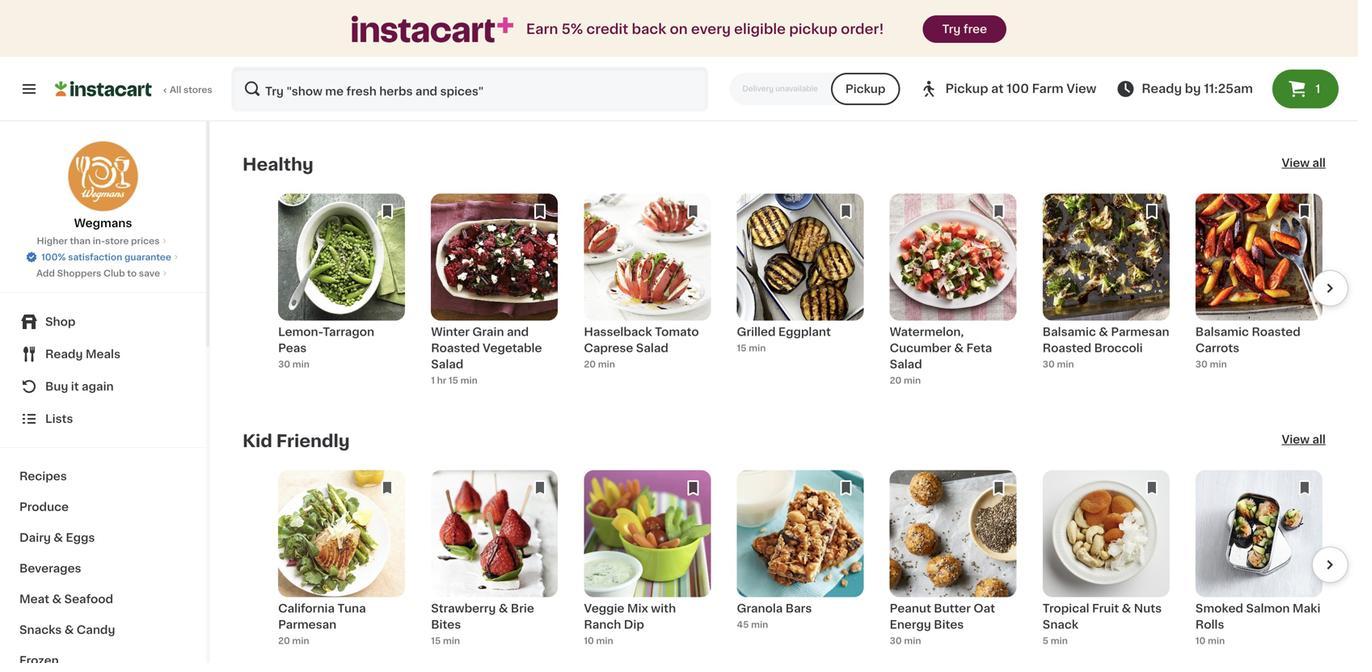 Task type: describe. For each thing, give the bounding box(es) containing it.
1 button
[[1273, 70, 1339, 108]]

farm
[[1032, 83, 1064, 95]]

candy
[[77, 624, 115, 636]]

baked parmesan zucchini curly fries 45 min
[[1043, 50, 1159, 92]]

salmon
[[1247, 603, 1290, 614]]

order!
[[841, 22, 884, 36]]

pickup
[[790, 22, 838, 36]]

ready by 11:25am link
[[1116, 79, 1254, 99]]

steaks
[[316, 50, 355, 61]]

by
[[1185, 83, 1202, 95]]

earn 5% credit back on every eligible pickup order!
[[526, 22, 884, 36]]

butter
[[934, 603, 971, 614]]

onion
[[341, 66, 377, 77]]

0 vertical spatial and
[[813, 50, 835, 61]]

stew
[[890, 66, 919, 77]]

with for mix
[[651, 603, 676, 614]]

30 for balsamic & parmesan roasted broccoli
[[1043, 360, 1055, 369]]

recipe card group containing veggie mix with ranch dip
[[584, 470, 711, 663]]

kid friendly
[[243, 433, 350, 450]]

6
[[890, 83, 896, 92]]

beets
[[584, 50, 618, 61]]

0 horizontal spatial winter grain and roasted vegetable salad
[[431, 326, 542, 370]]

oat
[[974, 603, 996, 614]]

with inside beets with goat cheese
[[621, 50, 646, 61]]

0 horizontal spatial winter
[[431, 326, 470, 338]]

to
[[127, 269, 137, 278]]

recipes link
[[10, 461, 197, 492]]

it
[[71, 381, 79, 392]]

caprese inside caprese zucchini casserole 55 min
[[1196, 50, 1245, 61]]

california inside recipe card group
[[278, 603, 335, 614]]

10 min for rolls
[[1196, 637, 1225, 645]]

maki
[[1293, 603, 1321, 614]]

satisfaction
[[68, 253, 122, 262]]

100% satisfaction guarantee button
[[25, 247, 181, 264]]

relish
[[278, 82, 314, 93]]

0 horizontal spatial 55
[[278, 99, 290, 108]]

buy
[[45, 381, 68, 392]]

meat
[[19, 594, 49, 605]]

roasted inside balsamic roasted carrots
[[1252, 326, 1301, 338]]

2 horizontal spatial hr
[[898, 83, 908, 92]]

earn
[[526, 22, 558, 36]]

casserole
[[1196, 66, 1255, 77]]

caprese inside hasselback tomato caprese salad
[[584, 342, 634, 354]]

recipe card group containing strawberry & brie bites
[[431, 470, 558, 663]]

nuts
[[1134, 603, 1162, 614]]

view inside popup button
[[1067, 83, 1097, 95]]

lemon-
[[278, 326, 323, 338]]

produce
[[19, 501, 69, 513]]

30 for peanut butter oat energy bites
[[890, 637, 902, 645]]

1 horizontal spatial california tuna parmesan
[[431, 50, 519, 77]]

veggie
[[584, 603, 625, 614]]

ready for ready meals
[[45, 349, 83, 360]]

tuna inside recipe card group
[[338, 603, 366, 614]]

55 inside caprese zucchini casserole 55 min
[[1196, 83, 1208, 92]]

snacks
[[19, 624, 62, 636]]

lists
[[45, 413, 73, 425]]

broccoli
[[1095, 342, 1143, 354]]

45 inside recipe card group
[[737, 620, 749, 629]]

45 inside baked parmesan zucchini curly fries 45 min
[[1043, 83, 1055, 92]]

credit
[[587, 22, 629, 36]]

dip
[[624, 619, 644, 630]]

hasselback tomato caprese salad
[[584, 326, 699, 354]]

Search field
[[233, 68, 707, 110]]

recipe card group containing balsamic & parmesan roasted broccoli
[[1043, 194, 1170, 393]]

& for dairy & eggs
[[54, 532, 63, 543]]

grilled
[[737, 326, 776, 338]]

45 min
[[737, 620, 769, 629]]

& for balsamic & parmesan roasted broccoli
[[1099, 326, 1109, 338]]

shop link
[[10, 306, 197, 338]]

bars
[[786, 603, 812, 614]]

30 min for balsamic & parmesan roasted broccoli
[[1043, 360, 1075, 369]]

hr inside recipe card group
[[437, 376, 447, 385]]

with for steaks
[[358, 50, 383, 61]]

instacart logo image
[[55, 79, 152, 99]]

balsamic roasted carrots
[[1196, 326, 1301, 354]]

recipe card group containing winter grain and roasted vegetable salad
[[431, 194, 558, 393]]

style
[[931, 50, 961, 61]]

min inside baked parmesan zucchini curly fries 45 min
[[1057, 83, 1074, 92]]

1 horizontal spatial tuna
[[491, 50, 519, 61]]

100
[[1007, 83, 1030, 95]]

& inside watermelon, cucumber & feta salad
[[955, 342, 964, 354]]

bites inside peanut butter oat energy bites
[[934, 619, 964, 630]]

eligible
[[734, 22, 786, 36]]

20 min for recipe card group containing california tuna parmesan
[[278, 637, 309, 645]]

tarragon
[[323, 326, 374, 338]]

& for strawberry & brie bites
[[499, 603, 508, 614]]

recipe card group containing hasselback tomato caprese salad
[[584, 194, 711, 393]]

ready for ready by 11:25am
[[1142, 83, 1183, 95]]

dairy & eggs
[[19, 532, 95, 543]]

smoked salmon maki rolls
[[1196, 603, 1321, 630]]

snack
[[1043, 619, 1079, 630]]

higher
[[37, 237, 68, 245]]

snacks & candy link
[[10, 615, 197, 645]]

20 for recipe card group containing california tuna parmesan
[[278, 637, 290, 645]]

meat & seafood
[[19, 594, 113, 605]]

recipe card group containing tropical fruit & nuts snack
[[1043, 470, 1170, 663]]

dairy
[[19, 532, 51, 543]]

5 min
[[1043, 637, 1068, 645]]

30 min for lemon-tarragon peas
[[278, 360, 310, 369]]

free
[[964, 23, 988, 35]]

eggs
[[66, 532, 95, 543]]

lists link
[[10, 403, 197, 435]]

30 min for balsamic roasted carrots
[[1196, 360, 1228, 369]]

wegmans link
[[68, 141, 139, 231]]

strawberry
[[431, 603, 496, 614]]

watermelon,
[[890, 326, 964, 338]]

salad inside hasselback tomato caprese salad
[[636, 342, 669, 354]]

1 horizontal spatial winter grain and roasted vegetable salad
[[737, 50, 848, 93]]

all for healthy
[[1313, 157, 1326, 169]]

salad inside watermelon, cucumber & feta salad
[[890, 359, 923, 370]]

granola
[[737, 603, 783, 614]]

buy it again
[[45, 381, 114, 392]]

add
[[36, 269, 55, 278]]

10 for smoked salmon maki rolls
[[1196, 637, 1206, 645]]

club
[[103, 269, 125, 278]]

11:25am
[[1205, 83, 1254, 95]]

1 inside button
[[1316, 83, 1321, 95]]

higher than in-store prices link
[[37, 235, 169, 247]]

1 inside recipe card group
[[431, 376, 435, 385]]

view for kid friendly
[[1282, 434, 1310, 445]]

than
[[70, 237, 91, 245]]

peas
[[278, 342, 307, 354]]

goat
[[649, 50, 677, 61]]

beets with goat cheese
[[584, 50, 677, 77]]

recipe card group containing balsamic roasted carrots
[[1196, 194, 1323, 393]]

pickup for pickup at 100 farm view
[[946, 83, 989, 95]]

1 vertical spatial 1
[[737, 99, 741, 108]]

baked
[[1043, 50, 1080, 61]]



Task type: vqa. For each thing, say whether or not it's contained in the screenshot.
Zucchini within the Caprese Zucchini Casserole 55 min
yes



Task type: locate. For each thing, give the bounding box(es) containing it.
all stores
[[170, 85, 212, 94]]

stores
[[184, 85, 212, 94]]

0 vertical spatial winter grain and roasted vegetable salad
[[737, 50, 848, 93]]

1 vertical spatial grain
[[473, 326, 504, 338]]

min inside caprese zucchini casserole 55 min
[[1210, 83, 1227, 92]]

2 all from the top
[[1313, 434, 1326, 445]]

0 horizontal spatial caprese
[[584, 342, 634, 354]]

1 horizontal spatial 45
[[1043, 83, 1055, 92]]

1 balsamic from the left
[[1043, 326, 1097, 338]]

1 horizontal spatial balsamic
[[1196, 326, 1250, 338]]

0 horizontal spatial vegetable
[[483, 342, 542, 354]]

caprese
[[1196, 50, 1245, 61], [584, 342, 634, 354]]

view all link for healthy
[[1282, 155, 1326, 174]]

caprese down hasselback
[[584, 342, 634, 354]]

with right mix
[[651, 603, 676, 614]]

0 horizontal spatial hr
[[437, 376, 447, 385]]

recipe card group containing smoked salmon maki rolls
[[1196, 470, 1323, 663]]

0 vertical spatial california tuna parmesan
[[431, 50, 519, 77]]

ready
[[1142, 83, 1183, 95], [45, 349, 83, 360]]

view for healthy
[[1282, 157, 1310, 169]]

with inside veggie mix with ranch dip
[[651, 603, 676, 614]]

1 10 min from the left
[[584, 637, 614, 645]]

lemon-tarragon peas
[[278, 326, 374, 354]]

winter grain and roasted vegetable salad
[[737, 50, 848, 93], [431, 326, 542, 370]]

15 min down the 'strawberry'
[[431, 637, 460, 645]]

2 vertical spatial 1
[[431, 376, 435, 385]]

back
[[632, 22, 667, 36]]

0 vertical spatial 45
[[1043, 83, 1055, 92]]

recipes
[[19, 471, 67, 482]]

kid
[[243, 433, 272, 450]]

& right meat
[[52, 594, 62, 605]]

item carousel region containing lemon-tarragon peas
[[243, 194, 1349, 393]]

pickup left 6
[[846, 83, 886, 95]]

& inside balsamic & parmesan roasted broccoli
[[1099, 326, 1109, 338]]

pickup inside button
[[846, 83, 886, 95]]

2 10 from the left
[[1196, 637, 1206, 645]]

10 min down ranch
[[584, 637, 614, 645]]

0 horizontal spatial california
[[278, 603, 335, 614]]

ready meals button
[[10, 338, 197, 370]]

0 vertical spatial grain
[[779, 50, 810, 61]]

1 vertical spatial winter
[[431, 326, 470, 338]]

meals
[[86, 349, 121, 360]]

with
[[358, 50, 383, 61], [621, 50, 646, 61], [651, 603, 676, 614]]

6 hr 15 min
[[890, 83, 939, 92]]

all stores link
[[55, 66, 214, 112]]

0 horizontal spatial 10
[[584, 637, 594, 645]]

1 horizontal spatial 1
[[737, 99, 741, 108]]

& inside 'link'
[[64, 624, 74, 636]]

grain inside recipe card group
[[473, 326, 504, 338]]

ready down shop
[[45, 349, 83, 360]]

1 horizontal spatial 1 hr 15 min
[[737, 99, 784, 108]]

55 down relish
[[278, 99, 290, 108]]

45
[[1043, 83, 1055, 92], [737, 620, 749, 629]]

2 view all from the top
[[1282, 434, 1326, 445]]

0 vertical spatial vegetable
[[789, 66, 848, 77]]

balsamic for balsamic & parmesan roasted broccoli
[[1043, 326, 1097, 338]]

30 for lemon-tarragon peas
[[278, 360, 290, 369]]

1 hr 15 min inside recipe card group
[[431, 376, 478, 385]]

parmesan inside balsamic & parmesan roasted broccoli
[[1112, 326, 1170, 338]]

peanut butter oat energy bites
[[890, 603, 996, 630]]

0 horizontal spatial and
[[507, 326, 529, 338]]

1 horizontal spatial and
[[813, 50, 835, 61]]

0 vertical spatial 55
[[1196, 83, 1208, 92]]

tropical
[[1043, 603, 1090, 614]]

0 horizontal spatial 45
[[737, 620, 749, 629]]

1 vertical spatial 45
[[737, 620, 749, 629]]

30 down peas
[[278, 360, 290, 369]]

pickup for pickup
[[846, 83, 886, 95]]

0 vertical spatial winter
[[737, 50, 776, 61]]

roasted inside balsamic & parmesan roasted broccoli
[[1043, 342, 1092, 354]]

garlic
[[278, 50, 313, 61]]

2 view all link from the top
[[1282, 431, 1326, 451]]

zucchini inside caprese zucchini casserole 55 min
[[1248, 50, 1299, 61]]

1 horizontal spatial grain
[[779, 50, 810, 61]]

15 min for grilled eggplant
[[737, 344, 766, 353]]

45 down granola at bottom
[[737, 620, 749, 629]]

55 min
[[278, 99, 309, 108]]

30 down carrots
[[1196, 360, 1208, 369]]

None search field
[[231, 66, 709, 112]]

& inside the strawberry & brie bites
[[499, 603, 508, 614]]

2 horizontal spatial with
[[651, 603, 676, 614]]

2 vertical spatial view
[[1282, 434, 1310, 445]]

energy
[[890, 619, 932, 630]]

italian-
[[890, 50, 931, 61]]

5
[[1043, 637, 1049, 645]]

grilled eggplant
[[737, 326, 831, 338]]

instacart plus icon image
[[352, 16, 514, 43]]

1 vertical spatial view all link
[[1282, 431, 1326, 451]]

1 horizontal spatial with
[[621, 50, 646, 61]]

1 horizontal spatial caprese
[[1196, 50, 1245, 61]]

30 min down carrots
[[1196, 360, 1228, 369]]

100%
[[41, 253, 66, 262]]

wegmans logo image
[[68, 141, 139, 212]]

bites down the 'strawberry'
[[431, 619, 461, 630]]

& for meat & seafood
[[52, 594, 62, 605]]

add shoppers club to save link
[[36, 267, 170, 280]]

30 min down peas
[[278, 360, 310, 369]]

produce link
[[10, 492, 197, 522]]

vegetable
[[789, 66, 848, 77], [483, 342, 542, 354]]

0 vertical spatial all
[[1313, 157, 1326, 169]]

2 balsamic from the left
[[1196, 326, 1250, 338]]

cheese
[[584, 66, 629, 77]]

item carousel region containing california tuna parmesan
[[243, 470, 1349, 663]]

bites down butter
[[934, 619, 964, 630]]

ranch
[[584, 619, 621, 630]]

1 horizontal spatial vegetable
[[789, 66, 848, 77]]

0 horizontal spatial ready
[[45, 349, 83, 360]]

15 min for strawberry & brie bites
[[431, 637, 460, 645]]

caprese up casserole
[[1196, 50, 1245, 61]]

ready inside dropdown button
[[45, 349, 83, 360]]

& for snacks & candy
[[64, 624, 74, 636]]

0 vertical spatial view all
[[1282, 157, 1326, 169]]

recipe card group containing california tuna parmesan
[[278, 470, 405, 663]]

with inside garlic steaks with nectarine-onion relish
[[358, 50, 383, 61]]

at
[[992, 83, 1004, 95]]

1 vertical spatial item carousel region
[[243, 470, 1349, 663]]

10 min for ranch
[[584, 637, 614, 645]]

0 vertical spatial ready
[[1142, 83, 1183, 95]]

1 vertical spatial all
[[1313, 434, 1326, 445]]

10
[[584, 637, 594, 645], [1196, 637, 1206, 645]]

bites inside the strawberry & brie bites
[[431, 619, 461, 630]]

0 vertical spatial 1
[[1316, 83, 1321, 95]]

0 vertical spatial zucchini
[[1248, 50, 1299, 61]]

1 hr 15 min
[[737, 99, 784, 108], [431, 376, 478, 385]]

zucchini up 1 button
[[1248, 50, 1299, 61]]

20 min for recipe card group containing watermelon, cucumber & feta salad
[[890, 376, 921, 385]]

0 horizontal spatial 1 hr 15 min
[[431, 376, 478, 385]]

balsamic inside balsamic & parmesan roasted broccoli
[[1043, 326, 1097, 338]]

0 vertical spatial 15 min
[[737, 344, 766, 353]]

55 down casserole
[[1196, 83, 1208, 92]]

1
[[1316, 83, 1321, 95], [737, 99, 741, 108], [431, 376, 435, 385]]

view all link for kid friendly
[[1282, 431, 1326, 451]]

all
[[170, 85, 181, 94]]

hasselback
[[584, 326, 652, 338]]

1 horizontal spatial california
[[431, 50, 488, 61]]

1 vertical spatial 1 hr 15 min
[[431, 376, 478, 385]]

strawberry & brie bites
[[431, 603, 534, 630]]

garlic steaks with nectarine-onion relish
[[278, 50, 383, 93]]

zucchini
[[1248, 50, 1299, 61], [1043, 66, 1094, 77]]

0 horizontal spatial tuna
[[338, 603, 366, 614]]

peanut
[[890, 603, 932, 614]]

recipe card group containing lemon-tarragon peas
[[278, 194, 405, 393]]

balsamic inside balsamic roasted carrots
[[1196, 326, 1250, 338]]

1 vertical spatial 15 min
[[431, 637, 460, 645]]

30 min down the "energy"
[[890, 637, 922, 645]]

1 horizontal spatial 55
[[1196, 83, 1208, 92]]

1 horizontal spatial bites
[[934, 619, 964, 630]]

brie
[[511, 603, 534, 614]]

recipe card group containing watermelon, cucumber & feta salad
[[890, 194, 1017, 393]]

add shoppers club to save
[[36, 269, 160, 278]]

1 vertical spatial ready
[[45, 349, 83, 360]]

1 horizontal spatial 15 min
[[737, 344, 766, 353]]

recipe card group containing granola bars
[[737, 470, 864, 663]]

1 horizontal spatial zucchini
[[1248, 50, 1299, 61]]

0 vertical spatial hr
[[898, 83, 908, 92]]

ready by 11:25am
[[1142, 83, 1254, 95]]

beverages link
[[10, 553, 197, 584]]

0 vertical spatial 1 hr 15 min
[[737, 99, 784, 108]]

in-
[[93, 237, 105, 245]]

& left eggs
[[54, 532, 63, 543]]

0 vertical spatial view
[[1067, 83, 1097, 95]]

with left goat
[[621, 50, 646, 61]]

view all for healthy
[[1282, 157, 1326, 169]]

try
[[943, 23, 961, 35]]

california tuna parmesan inside recipe card group
[[278, 603, 366, 630]]

15
[[910, 83, 920, 92], [755, 99, 764, 108], [737, 344, 747, 353], [449, 376, 459, 385], [431, 637, 441, 645]]

45 right 100
[[1043, 83, 1055, 92]]

1 item carousel region from the top
[[243, 194, 1349, 393]]

1 view all link from the top
[[1282, 155, 1326, 174]]

0 horizontal spatial zucchini
[[1043, 66, 1094, 77]]

1 vertical spatial winter grain and roasted vegetable salad
[[431, 326, 542, 370]]

2 horizontal spatial 1
[[1316, 83, 1321, 95]]

pickup at 100 farm view
[[946, 83, 1097, 95]]

1 vertical spatial caprese
[[584, 342, 634, 354]]

0 horizontal spatial 10 min
[[584, 637, 614, 645]]

friendly
[[276, 433, 350, 450]]

1 vertical spatial hr
[[743, 99, 753, 108]]

0 horizontal spatial bites
[[431, 619, 461, 630]]

1 vertical spatial vegetable
[[483, 342, 542, 354]]

pickup inside popup button
[[946, 83, 989, 95]]

recipe card group
[[278, 194, 405, 393], [431, 194, 558, 393], [584, 194, 711, 393], [737, 194, 864, 393], [890, 194, 1017, 393], [1043, 194, 1170, 393], [1196, 194, 1323, 393], [278, 470, 405, 663], [431, 470, 558, 663], [584, 470, 711, 663], [737, 470, 864, 663], [890, 470, 1017, 663], [1043, 470, 1170, 663], [1196, 470, 1323, 663]]

parmesan inside baked parmesan zucchini curly fries 45 min
[[1083, 50, 1141, 61]]

& left feta
[[955, 342, 964, 354]]

recipe card group containing peanut butter oat energy bites
[[890, 470, 1017, 663]]

1 horizontal spatial hr
[[743, 99, 753, 108]]

20
[[431, 83, 443, 92], [584, 360, 596, 369], [890, 376, 902, 385], [278, 637, 290, 645]]

zucchini down the 'baked' at the top of page
[[1043, 66, 1094, 77]]

all for kid friendly
[[1313, 434, 1326, 445]]

20 for recipe card group containing hasselback tomato caprese salad
[[584, 360, 596, 369]]

hr
[[898, 83, 908, 92], [743, 99, 753, 108], [437, 376, 447, 385]]

20 min for recipe card group containing hasselback tomato caprese salad
[[584, 360, 615, 369]]

1 vertical spatial tuna
[[338, 603, 366, 614]]

1 all from the top
[[1313, 157, 1326, 169]]

balsamic up 'broccoli'
[[1043, 326, 1097, 338]]

beverages
[[19, 563, 81, 574]]

pickup down italian-style chicken stew
[[946, 83, 989, 95]]

2 10 min from the left
[[1196, 637, 1225, 645]]

1 vertical spatial view all
[[1282, 434, 1326, 445]]

item carousel region
[[243, 194, 1349, 393], [243, 470, 1349, 663]]

0 horizontal spatial balsamic
[[1043, 326, 1097, 338]]

& inside tropical fruit & nuts snack
[[1122, 603, 1132, 614]]

balsamic up carrots
[[1196, 326, 1250, 338]]

0 vertical spatial view all link
[[1282, 155, 1326, 174]]

30 for balsamic roasted carrots
[[1196, 360, 1208, 369]]

mix
[[628, 603, 649, 614]]

1 vertical spatial california tuna parmesan
[[278, 603, 366, 630]]

zucchini inside baked parmesan zucchini curly fries 45 min
[[1043, 66, 1094, 77]]

1 vertical spatial 55
[[278, 99, 290, 108]]

rolls
[[1196, 619, 1225, 630]]

0 horizontal spatial california tuna parmesan
[[278, 603, 366, 630]]

1 horizontal spatial ready
[[1142, 83, 1183, 95]]

seafood
[[64, 594, 113, 605]]

beets with goat cheese link
[[584, 0, 711, 116]]

every
[[691, 22, 731, 36]]

2 item carousel region from the top
[[243, 470, 1349, 663]]

2 vertical spatial hr
[[437, 376, 447, 385]]

& up 'broccoli'
[[1099, 326, 1109, 338]]

20 min
[[431, 83, 462, 92], [584, 360, 615, 369], [890, 376, 921, 385], [278, 637, 309, 645]]

fruit
[[1093, 603, 1120, 614]]

0 vertical spatial california
[[431, 50, 488, 61]]

recipe card group containing grilled eggplant
[[737, 194, 864, 393]]

0 vertical spatial tuna
[[491, 50, 519, 61]]

prices
[[131, 237, 160, 245]]

caprese zucchini casserole 55 min
[[1196, 50, 1299, 92]]

save
[[139, 269, 160, 278]]

10 for veggie mix with ranch dip
[[584, 637, 594, 645]]

1 horizontal spatial winter
[[737, 50, 776, 61]]

0 horizontal spatial 1
[[431, 376, 435, 385]]

chicken
[[964, 50, 1012, 61]]

30 down the "energy"
[[890, 637, 902, 645]]

item carousel region for healthy
[[243, 194, 1349, 393]]

ready down fries
[[1142, 83, 1183, 95]]

min
[[445, 83, 462, 92], [922, 83, 939, 92], [1057, 83, 1074, 92], [1210, 83, 1227, 92], [292, 99, 309, 108], [767, 99, 784, 108], [749, 344, 766, 353], [293, 360, 310, 369], [598, 360, 615, 369], [1057, 360, 1075, 369], [1210, 360, 1228, 369], [461, 376, 478, 385], [904, 376, 921, 385], [751, 620, 769, 629], [292, 637, 309, 645], [443, 637, 460, 645], [596, 637, 614, 645], [904, 637, 922, 645], [1051, 637, 1068, 645], [1208, 637, 1225, 645]]

2 bites from the left
[[934, 619, 964, 630]]

dairy & eggs link
[[10, 522, 197, 553]]

0 horizontal spatial pickup
[[846, 83, 886, 95]]

1 10 from the left
[[584, 637, 594, 645]]

vegetable inside recipe card group
[[483, 342, 542, 354]]

meat & seafood link
[[10, 584, 197, 615]]

0 horizontal spatial with
[[358, 50, 383, 61]]

1 vertical spatial california
[[278, 603, 335, 614]]

1 view all from the top
[[1282, 157, 1326, 169]]

0 vertical spatial item carousel region
[[243, 194, 1349, 393]]

with up onion
[[358, 50, 383, 61]]

veggie mix with ranch dip
[[584, 603, 676, 630]]

1 horizontal spatial 10
[[1196, 637, 1206, 645]]

grain
[[779, 50, 810, 61], [473, 326, 504, 338]]

item carousel region for kid friendly
[[243, 470, 1349, 663]]

cucumber
[[890, 342, 952, 354]]

shoppers
[[57, 269, 101, 278]]

10 down rolls
[[1196, 637, 1206, 645]]

view all for kid friendly
[[1282, 434, 1326, 445]]

30 min for peanut butter oat energy bites
[[890, 637, 922, 645]]

& right fruit
[[1122, 603, 1132, 614]]

& left the brie
[[499, 603, 508, 614]]

1 vertical spatial and
[[507, 326, 529, 338]]

30 down balsamic & parmesan roasted broccoli
[[1043, 360, 1055, 369]]

0 vertical spatial caprese
[[1196, 50, 1245, 61]]

bites
[[431, 619, 461, 630], [934, 619, 964, 630]]

smoked
[[1196, 603, 1244, 614]]

1 vertical spatial view
[[1282, 157, 1310, 169]]

service type group
[[730, 73, 901, 105]]

1 horizontal spatial pickup
[[946, 83, 989, 95]]

winter
[[737, 50, 776, 61], [431, 326, 470, 338]]

30
[[278, 360, 290, 369], [1043, 360, 1055, 369], [1196, 360, 1208, 369], [890, 637, 902, 645]]

15 min down grilled
[[737, 344, 766, 353]]

1 vertical spatial zucchini
[[1043, 66, 1094, 77]]

100% satisfaction guarantee
[[41, 253, 171, 262]]

italian-style chicken stew
[[890, 50, 1012, 77]]

0 horizontal spatial 15 min
[[431, 637, 460, 645]]

10 min down rolls
[[1196, 637, 1225, 645]]

0 horizontal spatial grain
[[473, 326, 504, 338]]

20 for recipe card group containing watermelon, cucumber & feta salad
[[890, 376, 902, 385]]

10 down ranch
[[584, 637, 594, 645]]

&
[[1099, 326, 1109, 338], [955, 342, 964, 354], [54, 532, 63, 543], [52, 594, 62, 605], [499, 603, 508, 614], [1122, 603, 1132, 614], [64, 624, 74, 636]]

1 bites from the left
[[431, 619, 461, 630]]

parmesan
[[1083, 50, 1141, 61], [431, 66, 490, 77], [1112, 326, 1170, 338], [278, 619, 337, 630]]

& left candy
[[64, 624, 74, 636]]

1 horizontal spatial 10 min
[[1196, 637, 1225, 645]]

ready meals
[[45, 349, 121, 360]]

ready inside "link"
[[1142, 83, 1183, 95]]

balsamic for balsamic roasted carrots
[[1196, 326, 1250, 338]]

30 min down balsamic & parmesan roasted broccoli
[[1043, 360, 1075, 369]]



